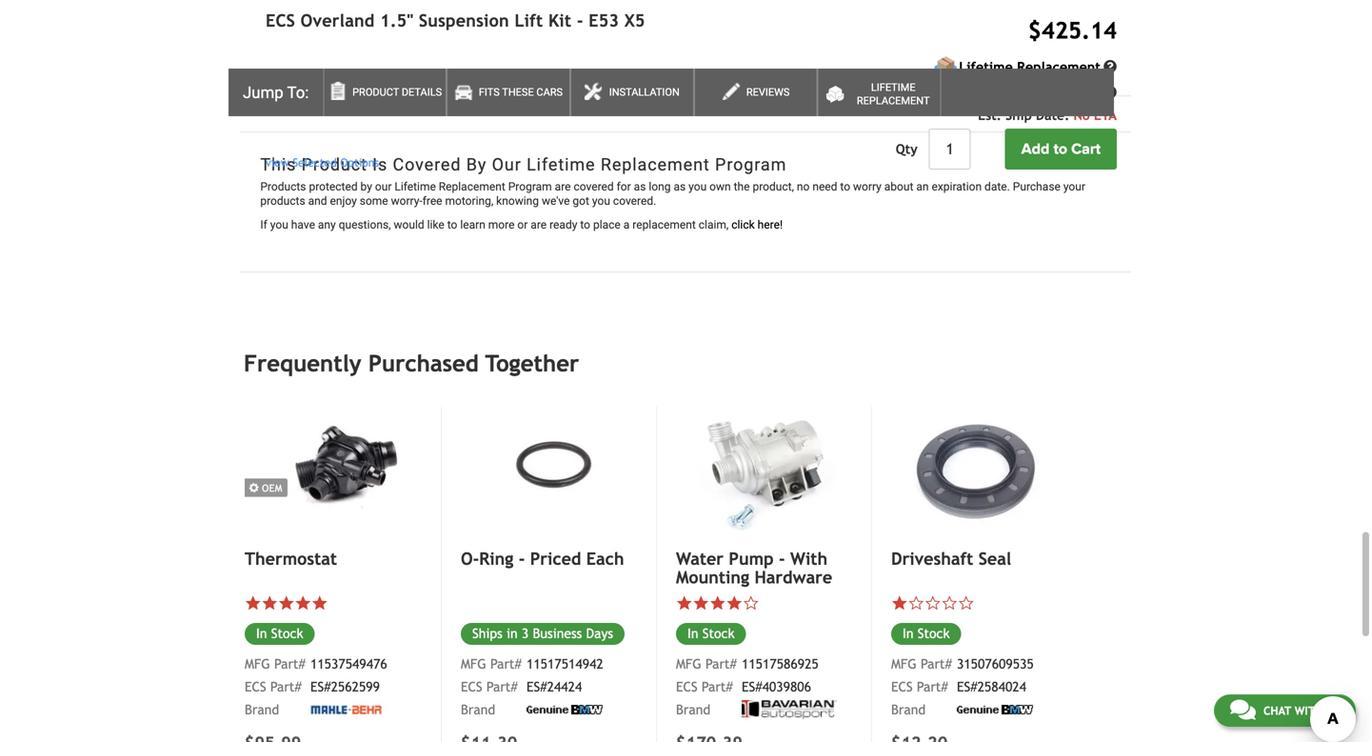 Task type: locate. For each thing, give the bounding box(es) containing it.
0 vertical spatial you
[[689, 180, 707, 193]]

stock down star icon
[[703, 626, 735, 641]]

enjoy
[[330, 194, 357, 208]]

star image
[[245, 595, 261, 612], [261, 595, 278, 612], [278, 595, 295, 612], [295, 595, 311, 612], [311, 595, 328, 612], [676, 595, 693, 612], [693, 595, 710, 612], [710, 595, 726, 612], [892, 595, 908, 612]]

3 mfg from the left
[[676, 656, 702, 672]]

place
[[593, 218, 621, 231]]

for
[[617, 180, 631, 193]]

by
[[361, 180, 372, 193]]

0 horizontal spatial -
[[519, 549, 525, 569]]

2 0 from the left
[[1095, 23, 1102, 40]]

are right or
[[531, 218, 547, 231]]

pump
[[729, 549, 774, 569]]

chat
[[1264, 704, 1292, 717]]

2 vertical spatial you
[[270, 218, 288, 231]]

is
[[373, 155, 388, 175]]

1 0 from the left
[[1055, 23, 1062, 40]]

ecs left 'es#4039806'
[[676, 679, 698, 694]]

0 horizontal spatial are
[[531, 218, 547, 231]]

1 horizontal spatial empty star image
[[908, 595, 925, 612]]

stock
[[271, 626, 303, 641], [703, 626, 735, 641], [918, 626, 950, 641]]

ready
[[550, 218, 578, 231]]

long
[[649, 180, 671, 193]]

you
[[689, 180, 707, 193], [592, 194, 611, 208], [270, 218, 288, 231]]

1 vertical spatial program
[[508, 180, 552, 193]]

2 in from the left
[[688, 626, 699, 641]]

expiration
[[932, 180, 982, 193]]

program up the
[[715, 155, 787, 175]]

program
[[715, 155, 787, 175], [508, 180, 552, 193]]

you down covered
[[592, 194, 611, 208]]

click here! link
[[732, 218, 783, 231]]

1 in from the left
[[256, 626, 267, 641]]

stock for thermostat
[[271, 626, 303, 641]]

7 star image from the left
[[693, 595, 710, 612]]

chat with us
[[1264, 704, 1340, 717]]

in stock up mfg part# 11537549476 ecs part# es#2562599 brand
[[256, 626, 303, 641]]

if you have any questions, would like to learn more or are ready to place a replacement claim, click here!
[[260, 218, 783, 231]]

ecs left es#2584024
[[892, 679, 913, 694]]

water pump - with mounting hardware image
[[676, 407, 851, 537]]

are
[[555, 180, 571, 193], [531, 218, 547, 231]]

some
[[360, 194, 388, 208]]

have
[[291, 218, 315, 231]]

2 star image from the left
[[261, 595, 278, 612]]

0 horizontal spatial 0
[[1055, 23, 1062, 40]]

brand inside mfg part# 11517586925 ecs part# es#4039806 brand
[[676, 702, 711, 717]]

4 mfg from the left
[[892, 656, 917, 672]]

3
[[522, 626, 529, 641]]

0
[[1055, 23, 1062, 40], [1095, 23, 1102, 40]]

ecs inside mfg part# 11517586925 ecs part# es#4039806 brand
[[676, 679, 698, 694]]

lifetime up qty
[[871, 81, 916, 93]]

water pump - with mounting hardware link
[[676, 549, 851, 587]]

add
[[1022, 140, 1050, 158]]

bavarian autosport image
[[742, 700, 837, 719]]

or
[[518, 218, 528, 231]]

0 horizontal spatial in stock
[[256, 626, 303, 641]]

replacement down vote up review by dave on 21 sep 2023 icon
[[1017, 59, 1101, 75]]

empty star image for water
[[743, 595, 760, 612]]

brand inside mfg part# 11537549476 ecs part# es#2562599 brand
[[245, 702, 279, 717]]

no
[[1074, 108, 1090, 123]]

product,
[[753, 180, 794, 193]]

driveshaft seal
[[892, 549, 1012, 569]]

mfg left 11537549476
[[245, 656, 270, 672]]

1 horizontal spatial -
[[577, 10, 584, 30]]

es#2562599
[[311, 679, 380, 694]]

2 horizontal spatial -
[[779, 549, 786, 569]]

1 in stock from the left
[[256, 626, 303, 641]]

0 horizontal spatial lifetime replacement
[[857, 81, 930, 106]]

suspension
[[419, 10, 509, 30]]

- right the ring
[[519, 549, 525, 569]]

to inside this product is covered by our lifetime replacement program products protected by our lifetime replacement program are covered for as long as you own the product, no need to worry about an expiration date. purchase your products and enjoy some worry-free motoring, knowing we've got you covered.
[[841, 180, 851, 193]]

3 star image from the left
[[278, 595, 295, 612]]

e53
[[589, 10, 619, 30]]

product details
[[353, 86, 442, 98]]

this product is covered by our lifetime replacement program products protected by our lifetime replacement program are covered for as long as you own the product, no need to worry about an expiration date. purchase your products and enjoy some worry-free motoring, knowing we've got you covered.
[[260, 155, 1086, 208]]

program up the knowing
[[508, 180, 552, 193]]

mfg inside mfg part# 31507609535 ecs part# es#2584024 brand
[[892, 656, 917, 672]]

in stock up mfg part# 31507609535 ecs part# es#2584024 brand
[[903, 626, 950, 641]]

1 empty star image from the left
[[743, 595, 760, 612]]

1 horizontal spatial program
[[715, 155, 787, 175]]

as up covered.
[[634, 180, 646, 193]]

this product is lifetime replacement eligible image
[[934, 55, 958, 79]]

brand for driveshaft seal
[[892, 702, 926, 717]]

genuine bmw image
[[527, 705, 603, 715], [957, 705, 1034, 715]]

4 star image from the left
[[295, 595, 311, 612]]

part# down in
[[491, 656, 522, 672]]

1 horizontal spatial lifetime replacement
[[960, 59, 1101, 75]]

product up protected
[[302, 155, 368, 175]]

you right 'if'
[[270, 218, 288, 231]]

free
[[423, 194, 443, 208]]

ship
[[1006, 108, 1032, 123]]

to left the place on the left top of page
[[580, 218, 591, 231]]

part# left es#2584024
[[917, 679, 948, 694]]

you left own
[[689, 180, 707, 193]]

in
[[256, 626, 267, 641], [688, 626, 699, 641], [903, 626, 914, 641]]

0 horizontal spatial program
[[508, 180, 552, 193]]

2 horizontal spatial you
[[689, 180, 707, 193]]

1 vertical spatial lifetime replacement
[[857, 81, 930, 106]]

cars
[[537, 86, 563, 98]]

question circle image
[[1104, 86, 1117, 99]]

- for each
[[519, 549, 525, 569]]

empty star image down driveshaft
[[925, 595, 942, 612]]

mfg part# 11537549476 ecs part# es#2562599 brand
[[245, 656, 387, 717]]

ships in 3 business days
[[472, 626, 614, 641]]

mfg down mounting
[[676, 656, 702, 672]]

thermostat
[[245, 549, 337, 569]]

0 horizontal spatial genuine bmw image
[[527, 705, 603, 715]]

ecs left the es#2562599
[[245, 679, 266, 694]]

- for mounting
[[779, 549, 786, 569]]

9 star image from the left
[[892, 595, 908, 612]]

ecs for driveshaft seal
[[892, 679, 913, 694]]

in down mounting
[[688, 626, 699, 641]]

stock up mfg part# 11537549476 ecs part# es#2562599 brand
[[271, 626, 303, 641]]

mfg down ships
[[461, 656, 487, 672]]

to right add
[[1054, 140, 1068, 158]]

fits
[[479, 86, 500, 98]]

lifetime
[[960, 59, 1013, 75], [871, 81, 916, 93], [527, 155, 596, 175], [395, 180, 436, 193]]

5 star image from the left
[[311, 595, 328, 612]]

1 horizontal spatial stock
[[703, 626, 735, 641]]

- inside water pump - with mounting hardware
[[779, 549, 786, 569]]

1 empty star image from the left
[[925, 595, 942, 612]]

2 in stock from the left
[[688, 626, 735, 641]]

got
[[573, 194, 590, 208]]

lifetime replacement
[[960, 59, 1101, 75], [857, 81, 930, 106]]

ecs inside mfg part# 31507609535 ecs part# es#2584024 brand
[[892, 679, 913, 694]]

est.
[[978, 108, 1002, 123]]

2 horizontal spatial stock
[[918, 626, 950, 641]]

2 brand from the left
[[461, 702, 496, 717]]

ecs down ships
[[461, 679, 483, 694]]

2 genuine bmw image from the left
[[957, 705, 1034, 715]]

empty star image down water pump - with mounting hardware
[[743, 595, 760, 612]]

purchase
[[1013, 180, 1061, 193]]

stock for driveshaft seal
[[918, 626, 950, 641]]

3 in stock from the left
[[903, 626, 950, 641]]

0 horizontal spatial as
[[634, 180, 646, 193]]

-
[[577, 10, 584, 30], [519, 549, 525, 569], [779, 549, 786, 569]]

3 brand from the left
[[676, 702, 711, 717]]

- left 'with'
[[779, 549, 786, 569]]

mfg inside mfg part# 11537549476 ecs part# es#2562599 brand
[[245, 656, 270, 672]]

1 genuine bmw image from the left
[[527, 705, 603, 715]]

empty star image down driveshaft
[[908, 595, 925, 612]]

es#24424
[[527, 679, 582, 694]]

1 vertical spatial you
[[592, 194, 611, 208]]

- right kit
[[577, 10, 584, 30]]

1 mfg from the left
[[245, 656, 270, 672]]

genuine bmw image for es#24424
[[527, 705, 603, 715]]

part# left the es#2562599
[[270, 679, 302, 694]]

learn
[[460, 218, 486, 231]]

0 right vote up review by dave on 21 sep 2023 icon
[[1055, 23, 1062, 40]]

mfg for driveshaft seal
[[892, 656, 917, 672]]

covered
[[393, 155, 461, 175]]

options
[[340, 156, 379, 169]]

mfg for water pump - with mounting hardware
[[676, 656, 702, 672]]

2 stock from the left
[[703, 626, 735, 641]]

1 horizontal spatial in
[[688, 626, 699, 641]]

ecs inside "mfg part# 11517514942 ecs part# es#24424 brand"
[[461, 679, 483, 694]]

empty star image down driveshaft seal
[[942, 595, 958, 612]]

0 horizontal spatial stock
[[271, 626, 303, 641]]

frequently
[[244, 350, 362, 377]]

details
[[402, 86, 442, 98]]

genuine bmw image down es#24424
[[527, 705, 603, 715]]

in stock
[[256, 626, 303, 641], [688, 626, 735, 641], [903, 626, 950, 641]]

this
[[260, 155, 297, 175]]

mfg inside mfg part# 11517586925 ecs part# es#4039806 brand
[[676, 656, 702, 672]]

0 vertical spatial lifetime replacement
[[960, 59, 1101, 75]]

here!
[[758, 218, 783, 231]]

3 in from the left
[[903, 626, 914, 641]]

2 mfg from the left
[[461, 656, 487, 672]]

lifetime replacement up qty
[[857, 81, 930, 106]]

in up mfg part# 11537549476 ecs part# es#2562599 brand
[[256, 626, 267, 641]]

genuine bmw image for es#2584024
[[957, 705, 1034, 715]]

mfg part# 11517586925 ecs part# es#4039806 brand
[[676, 656, 819, 717]]

mfg part# 11517514942 ecs part# es#24424 brand
[[461, 656, 604, 717]]

ring
[[479, 549, 514, 569]]

2 horizontal spatial empty star image
[[958, 595, 975, 612]]

1 horizontal spatial you
[[592, 194, 611, 208]]

1 horizontal spatial are
[[555, 180, 571, 193]]

product left details on the top left of page
[[353, 86, 399, 98]]

0 horizontal spatial empty star image
[[743, 595, 760, 612]]

motoring,
[[445, 194, 494, 208]]

es#2584024
[[957, 679, 1027, 694]]

brand for water pump - with mounting hardware
[[676, 702, 711, 717]]

part# left 31507609535
[[921, 656, 952, 672]]

1 brand from the left
[[245, 702, 279, 717]]

4 brand from the left
[[892, 702, 926, 717]]

replacement
[[1017, 59, 1101, 75], [857, 95, 930, 106], [601, 155, 710, 175], [439, 180, 506, 193]]

in up mfg part# 31507609535 ecs part# es#2584024 brand
[[903, 626, 914, 641]]

3 empty star image from the left
[[958, 595, 975, 612]]

ecs for water pump - with mounting hardware
[[676, 679, 698, 694]]

comments image
[[1231, 698, 1256, 721]]

as right long
[[674, 180, 686, 193]]

1 horizontal spatial 0
[[1095, 23, 1102, 40]]

click
[[732, 218, 755, 231]]

empty star image down driveshaft seal link on the right bottom of page
[[958, 595, 975, 612]]

ships
[[472, 626, 503, 641]]

None text field
[[929, 129, 971, 170]]

ecs inside mfg part# 11537549476 ecs part# es#2562599 brand
[[245, 679, 266, 694]]

1 horizontal spatial genuine bmw image
[[957, 705, 1034, 715]]

0 right vote down review by dave on 21 sep 2023 image
[[1095, 23, 1102, 40]]

in stock down star icon
[[688, 626, 735, 641]]

thermostat link
[[245, 549, 420, 569]]

empty star image for driveshaft
[[958, 595, 975, 612]]

1 vertical spatial product
[[302, 155, 368, 175]]

replacement
[[633, 218, 696, 231]]

empty star image
[[743, 595, 760, 612], [908, 595, 925, 612], [958, 595, 975, 612]]

0 horizontal spatial in
[[256, 626, 267, 641]]

3 stock from the left
[[918, 626, 950, 641]]

mfg left 31507609535
[[892, 656, 917, 672]]

0 vertical spatial are
[[555, 180, 571, 193]]

purchased
[[368, 350, 479, 377]]

11517514942
[[527, 656, 604, 672]]

lifetime replacement down vote up review by dave on 21 sep 2023 icon
[[960, 59, 1101, 75]]

with
[[791, 549, 828, 569]]

genuine bmw image down es#2584024
[[957, 705, 1034, 715]]

stock for water pump - with mounting hardware
[[703, 626, 735, 641]]

are up we've
[[555, 180, 571, 193]]

stock up mfg part# 31507609535 ecs part# es#2584024 brand
[[918, 626, 950, 641]]

vote up review by dave on 21 sep 2023 image
[[1034, 23, 1051, 40]]

ecs left "overland"
[[266, 10, 295, 30]]

2 horizontal spatial in stock
[[903, 626, 950, 641]]

1 stock from the left
[[271, 626, 303, 641]]

1 horizontal spatial as
[[674, 180, 686, 193]]

brand inside mfg part# 31507609535 ecs part# es#2584024 brand
[[892, 702, 926, 717]]

2 horizontal spatial in
[[903, 626, 914, 641]]

group
[[877, 23, 1102, 40]]

0 vertical spatial program
[[715, 155, 787, 175]]

claim,
[[699, 218, 729, 231]]

empty star image
[[925, 595, 942, 612], [942, 595, 958, 612]]

to right 'need'
[[841, 180, 851, 193]]

1 horizontal spatial in stock
[[688, 626, 735, 641]]



Task type: describe. For each thing, give the bounding box(es) containing it.
product inside this product is covered by our lifetime replacement program products protected by our lifetime replacement program are covered for as long as you own the product, no need to worry about an expiration date. purchase your products and enjoy some worry-free motoring, knowing we've got you covered.
[[302, 155, 368, 175]]

425.14
[[1042, 17, 1117, 44]]

lifetime up worry-
[[395, 180, 436, 193]]

lifetime up the availability:
[[960, 59, 1013, 75]]

replacement up long
[[601, 155, 710, 175]]

replacement up motoring,
[[439, 180, 506, 193]]

o-ring - priced each image
[[461, 407, 635, 537]]

0 horizontal spatial you
[[270, 218, 288, 231]]

mahle behr image
[[311, 705, 382, 715]]

reviews
[[747, 86, 790, 98]]

11517586925
[[742, 656, 819, 672]]

mfg inside "mfg part# 11517514942 ecs part# es#24424 brand"
[[461, 656, 487, 672]]

lifetime up we've
[[527, 155, 596, 175]]

no
[[797, 180, 810, 193]]

in for thermostat
[[256, 626, 267, 641]]

need
[[813, 180, 838, 193]]

8 star image from the left
[[710, 595, 726, 612]]

water pump - with mounting hardware
[[676, 549, 833, 587]]

by
[[467, 155, 487, 175]]

1.5"
[[380, 10, 414, 30]]

are inside this product is covered by our lifetime replacement program products protected by our lifetime replacement program are covered for as long as you own the product, no need to worry about an expiration date. purchase your products and enjoy some worry-free motoring, knowing we've got you covered.
[[555, 180, 571, 193]]

each
[[587, 549, 624, 569]]

o-
[[461, 549, 479, 569]]

in for driveshaft seal
[[903, 626, 914, 641]]

es#4039806
[[742, 679, 812, 694]]

in
[[507, 626, 518, 641]]

2 empty star image from the left
[[908, 595, 925, 612]]

chat with us link
[[1214, 694, 1356, 727]]

vote down review by dave on 21 sep 2023 image
[[1075, 23, 1091, 40]]

to right like
[[447, 218, 458, 231]]

overland
[[301, 10, 375, 30]]

knowing
[[496, 194, 539, 208]]

brand inside "mfg part# 11517514942 ecs part# es#24424 brand"
[[461, 702, 496, 717]]

installation
[[609, 86, 680, 98]]

0 vertical spatial product
[[353, 86, 399, 98]]

o-ring - priced each
[[461, 549, 624, 569]]

priced
[[530, 549, 581, 569]]

about
[[885, 180, 914, 193]]

we've
[[542, 194, 570, 208]]

availability:
[[936, 85, 1011, 100]]

protected
[[309, 180, 358, 193]]

1 star image from the left
[[245, 595, 261, 612]]

products
[[260, 194, 305, 208]]

fits these cars link
[[447, 69, 571, 116]]

mfg for thermostat
[[245, 656, 270, 672]]

part# left 11517586925
[[706, 656, 737, 672]]

in stock for water pump - with mounting hardware
[[688, 626, 735, 641]]

in for water pump - with mounting hardware
[[688, 626, 699, 641]]

a
[[624, 218, 630, 231]]

with
[[1295, 704, 1323, 717]]

and
[[308, 194, 327, 208]]

to inside button
[[1054, 140, 1068, 158]]

covered
[[574, 180, 614, 193]]

o-ring - priced each link
[[461, 549, 635, 569]]

our
[[492, 155, 522, 175]]

days
[[586, 626, 614, 641]]

11537549476
[[311, 656, 387, 672]]

own
[[710, 180, 731, 193]]

mfg part# 31507609535 ecs part# es#2584024 brand
[[892, 656, 1034, 717]]

driveshaft seal image
[[892, 407, 1066, 537]]

1 as from the left
[[634, 180, 646, 193]]

date:
[[1036, 108, 1070, 123]]

in stock for driveshaft seal
[[903, 626, 950, 641]]

ecs overland 1.5" suspension lift kit - e53 x5
[[266, 10, 645, 30]]

more
[[488, 218, 515, 231]]

question circle image
[[1104, 60, 1117, 73]]

worry-
[[391, 194, 423, 208]]

cart
[[1072, 140, 1101, 158]]

1 vertical spatial are
[[531, 218, 547, 231]]

x5
[[625, 10, 645, 30]]

business
[[533, 626, 582, 641]]

kit
[[549, 10, 572, 30]]

star image
[[726, 595, 743, 612]]

selected options
[[293, 156, 379, 169]]

est. ship date: no eta
[[978, 108, 1117, 123]]

reviews link
[[694, 69, 818, 116]]

driveshaft
[[892, 549, 974, 569]]

2 as from the left
[[674, 180, 686, 193]]

hardware
[[755, 567, 833, 587]]

part# left 11537549476
[[274, 656, 306, 672]]

products
[[260, 180, 306, 193]]

if
[[260, 218, 267, 231]]

lift
[[515, 10, 543, 30]]

selected
[[293, 156, 337, 169]]

any
[[318, 218, 336, 231]]

the
[[734, 180, 750, 193]]

us
[[1327, 704, 1340, 717]]

date.
[[985, 180, 1011, 193]]

ecs for thermostat
[[245, 679, 266, 694]]

mounting
[[676, 567, 750, 587]]

product details link
[[323, 69, 447, 116]]

in stock for thermostat
[[256, 626, 303, 641]]

6 star image from the left
[[676, 595, 693, 612]]

driveshaft seal link
[[892, 549, 1066, 569]]

would
[[394, 218, 425, 231]]

our
[[375, 180, 392, 193]]

31507609535
[[957, 656, 1034, 672]]

add to cart button
[[1006, 129, 1117, 170]]

fits these cars
[[479, 86, 563, 98]]

seal
[[979, 549, 1012, 569]]

thermostat image
[[245, 407, 420, 538]]

questions,
[[339, 218, 391, 231]]

part# left es#24424
[[487, 679, 518, 694]]

part# left 'es#4039806'
[[702, 679, 733, 694]]

2 empty star image from the left
[[942, 595, 958, 612]]

brand for thermostat
[[245, 702, 279, 717]]

group containing 0
[[877, 23, 1102, 40]]

replacement up qty
[[857, 95, 930, 106]]

eta
[[1094, 108, 1117, 123]]



Task type: vqa. For each thing, say whether or not it's contained in the screenshot.
Search text box
no



